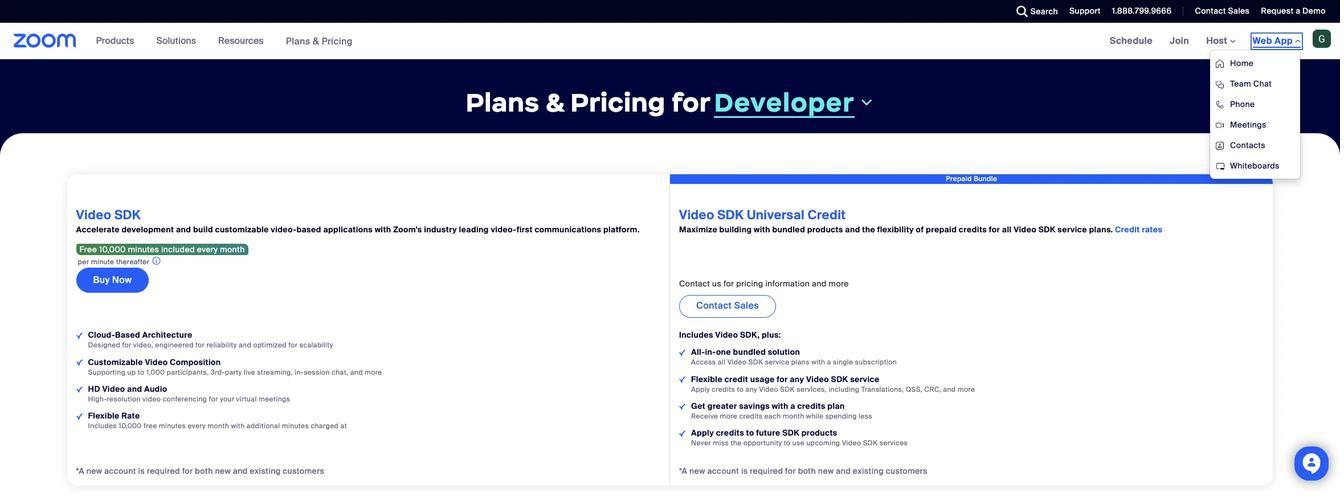 Task type: locate. For each thing, give the bounding box(es) containing it.
2 required from the left
[[750, 466, 783, 476]]

video inside apply credits to future sdk products never miss the opportunity to use upcoming video sdk services
[[842, 439, 861, 448]]

1 horizontal spatial in-
[[705, 347, 716, 358]]

flexible down access
[[691, 374, 723, 384]]

to inside flexible credit usage for any video sdk service apply credits to any video sdk services, including translations, qss, crc, and more
[[737, 385, 744, 394]]

contact sales up the host dropdown button
[[1195, 6, 1250, 16]]

a up apply credits to future sdk products never miss the opportunity to use upcoming video sdk services
[[791, 401, 795, 411]]

the
[[862, 225, 875, 235], [731, 439, 742, 448]]

1 horizontal spatial pricing
[[570, 86, 666, 119]]

month
[[220, 245, 245, 255], [783, 412, 805, 421], [208, 422, 229, 431]]

1 horizontal spatial a
[[827, 358, 831, 367]]

services,
[[797, 385, 827, 394]]

join link
[[1161, 23, 1198, 59]]

0 vertical spatial pricing
[[322, 35, 353, 47]]

contact left us
[[679, 279, 710, 289]]

more right crc, at right
[[958, 385, 975, 394]]

with left additional
[[231, 422, 245, 431]]

1 vertical spatial service
[[765, 358, 790, 367]]

pricing for plans & pricing
[[322, 35, 353, 47]]

apply credits to future sdk products never miss the opportunity to use upcoming video sdk services
[[691, 428, 908, 448]]

customers
[[283, 466, 324, 476], [886, 466, 928, 476]]

1 horizontal spatial is
[[741, 466, 748, 476]]

plans for plans & pricing
[[286, 35, 310, 47]]

with
[[375, 225, 391, 235], [754, 225, 770, 235], [812, 358, 825, 367], [772, 401, 788, 411], [231, 422, 245, 431]]

maximize
[[679, 225, 717, 235]]

products inside 'video sdk universal credit maximize building with bundled products and the flexibility of prepaid credits for all video sdk service plans. credit rates'
[[807, 225, 843, 235]]

0 horizontal spatial a
[[791, 401, 795, 411]]

and down upcoming
[[836, 466, 851, 476]]

10,000 up per minute thereafter
[[99, 245, 126, 255]]

request
[[1261, 6, 1294, 16]]

apply up get
[[691, 385, 710, 394]]

both
[[195, 466, 213, 476], [798, 466, 816, 476]]

flexible
[[691, 374, 723, 384], [88, 411, 119, 421]]

with right plans
[[812, 358, 825, 367]]

2 vertical spatial month
[[208, 422, 229, 431]]

0 vertical spatial service
[[1058, 225, 1087, 235]]

sales up the host dropdown button
[[1228, 6, 1250, 16]]

the right miss
[[731, 439, 742, 448]]

include image
[[76, 333, 82, 339], [679, 350, 686, 356], [76, 360, 82, 366], [679, 377, 686, 383], [679, 431, 686, 437]]

2 vertical spatial contact
[[696, 300, 732, 312]]

1 vertical spatial month
[[783, 412, 805, 421]]

a left single
[[827, 358, 831, 367]]

0 horizontal spatial video-
[[271, 225, 297, 235]]

pricing for plans & pricing for
[[570, 86, 666, 119]]

0 horizontal spatial in-
[[295, 368, 304, 377]]

1 apply from the top
[[691, 385, 710, 394]]

flexible down high-
[[88, 411, 119, 421]]

engineered
[[155, 341, 194, 350]]

& for plans & pricing
[[313, 35, 319, 47]]

and
[[176, 225, 191, 235], [845, 225, 860, 235], [812, 279, 827, 289], [239, 341, 251, 350], [350, 368, 363, 377], [127, 384, 142, 394], [943, 385, 956, 394], [233, 466, 248, 476], [836, 466, 851, 476]]

video sdk universal credit maximize building with bundled products and the flexibility of prepaid credits for all video sdk service plans. credit rates
[[679, 207, 1163, 235]]

1 vertical spatial products
[[802, 428, 837, 438]]

*a new account is required for both new and existing customers down use
[[679, 466, 928, 476]]

minutes
[[128, 245, 159, 255], [159, 422, 186, 431], [282, 422, 309, 431]]

month down your
[[208, 422, 229, 431]]

includes
[[679, 330, 713, 340], [88, 422, 117, 431]]

based
[[297, 225, 321, 235]]

1 vertical spatial 10,000
[[119, 422, 142, 431]]

apply up never
[[691, 428, 714, 438]]

0 vertical spatial any
[[790, 374, 804, 384]]

sdk up "usage"
[[749, 358, 763, 367]]

for
[[672, 86, 711, 119], [989, 225, 1000, 235], [724, 279, 734, 289], [122, 341, 131, 350], [195, 341, 205, 350], [288, 341, 298, 350], [777, 374, 788, 384], [209, 395, 218, 404], [182, 466, 193, 476], [785, 466, 796, 476]]

with up each
[[772, 401, 788, 411]]

includes inside "flexible rate includes 10,000 free minutes every month with additional minutes charged at"
[[88, 422, 117, 431]]

bundled inside all-in-one bundled solution access all video sdk service plans with a single subscription
[[733, 347, 766, 358]]

and right reliability
[[239, 341, 251, 350]]

service down solution
[[765, 358, 790, 367]]

1 vertical spatial all
[[718, 358, 726, 367]]

minute
[[91, 258, 114, 267]]

credits inside 'video sdk universal credit maximize building with bundled products and the flexibility of prepaid credits for all video sdk service plans. credit rates'
[[959, 225, 987, 235]]

video
[[142, 395, 161, 404]]

search button
[[1008, 0, 1061, 23]]

main content containing developer
[[0, 23, 1340, 492]]

free
[[80, 245, 97, 255]]

bundled down sdk,
[[733, 347, 766, 358]]

the left flexibility
[[862, 225, 875, 235]]

2 *a new account is required for both new and existing customers from the left
[[679, 466, 928, 476]]

*a new account is required for both new and existing customers
[[76, 466, 324, 476], [679, 466, 928, 476]]

&
[[313, 35, 319, 47], [546, 86, 564, 119]]

2 video- from the left
[[491, 225, 517, 235]]

1 horizontal spatial includes
[[679, 330, 713, 340]]

never
[[691, 439, 711, 448]]

video inside video sdk accelerate development and build customizable video-based applications with zoom's industry leading video-first communications platform.
[[76, 207, 111, 223]]

plans
[[286, 35, 310, 47], [466, 86, 540, 119]]

2 vertical spatial service
[[850, 374, 880, 384]]

credits inside apply credits to future sdk products never miss the opportunity to use upcoming video sdk services
[[716, 428, 744, 438]]

existing down services
[[853, 466, 884, 476]]

2 apply from the top
[[691, 428, 714, 438]]

sdk up development
[[114, 207, 141, 223]]

1 vertical spatial &
[[546, 86, 564, 119]]

1 vertical spatial every
[[188, 422, 206, 431]]

0 vertical spatial all
[[1002, 225, 1012, 235]]

savings
[[739, 401, 770, 411]]

app
[[1275, 35, 1293, 47]]

1 vertical spatial credit
[[1115, 225, 1140, 235]]

1 horizontal spatial both
[[798, 466, 816, 476]]

1 vertical spatial include image
[[679, 404, 686, 410]]

2 new from the left
[[215, 466, 231, 476]]

0 horizontal spatial service
[[765, 358, 790, 367]]

products inside apply credits to future sdk products never miss the opportunity to use upcoming video sdk services
[[802, 428, 837, 438]]

sdk up use
[[782, 428, 800, 438]]

is down the opportunity
[[741, 466, 748, 476]]

to left use
[[784, 439, 791, 448]]

buy now
[[93, 274, 132, 286]]

plans
[[791, 358, 810, 367]]

video inside customizable video composition supporting up to 1,000 participants, 3rd-party live streaming, in-session chat, and more
[[145, 357, 168, 367]]

sdk left plans.
[[1039, 225, 1056, 235]]

support link
[[1061, 0, 1104, 23], [1070, 6, 1101, 16]]

subscription
[[855, 358, 897, 367]]

with inside all-in-one bundled solution access all video sdk service plans with a single subscription
[[812, 358, 825, 367]]

service down subscription
[[850, 374, 880, 384]]

0 horizontal spatial plans
[[286, 35, 310, 47]]

host button
[[1206, 35, 1236, 47]]

in- inside all-in-one bundled solution access all video sdk service plans with a single subscription
[[705, 347, 716, 358]]

contact sales link
[[1187, 0, 1253, 23], [1195, 6, 1250, 16], [679, 295, 776, 318]]

0 horizontal spatial all
[[718, 358, 726, 367]]

to down credit
[[737, 385, 744, 394]]

credits down savings
[[739, 412, 763, 421]]

required down free
[[147, 466, 180, 476]]

0 horizontal spatial bundled
[[733, 347, 766, 358]]

video-
[[271, 225, 297, 235], [491, 225, 517, 235]]

apply inside flexible credit usage for any video sdk service apply credits to any video sdk services, including translations, qss, crc, and more
[[691, 385, 710, 394]]

with inside video sdk accelerate development and build customizable video-based applications with zoom's industry leading video-first communications platform.
[[375, 225, 391, 235]]

0 vertical spatial a
[[1296, 6, 1301, 16]]

1 vertical spatial the
[[731, 439, 742, 448]]

include image
[[76, 387, 82, 393], [679, 404, 686, 410], [76, 413, 82, 420]]

month down customizable
[[220, 245, 245, 255]]

1 horizontal spatial flexible
[[691, 374, 723, 384]]

is down free
[[138, 466, 145, 476]]

resolution
[[107, 395, 141, 404]]

0 vertical spatial apply
[[691, 385, 710, 394]]

customers down charged on the left of page
[[283, 466, 324, 476]]

2 is from the left
[[741, 466, 748, 476]]

0 vertical spatial products
[[807, 225, 843, 235]]

1 vertical spatial in-
[[295, 368, 304, 377]]

include image for apply
[[679, 431, 686, 437]]

include image left hd
[[76, 387, 82, 393]]

existing
[[250, 466, 281, 476], [853, 466, 884, 476]]

0 vertical spatial in-
[[705, 347, 716, 358]]

1 horizontal spatial the
[[862, 225, 875, 235]]

credit left rates
[[1115, 225, 1140, 235]]

plans for plans & pricing for
[[466, 86, 540, 119]]

building
[[719, 225, 752, 235]]

0 vertical spatial plans
[[286, 35, 310, 47]]

miss
[[713, 439, 729, 448]]

credit right universal
[[808, 207, 846, 223]]

1 vertical spatial flexible
[[88, 411, 119, 421]]

sdk,
[[740, 330, 760, 340]]

participants,
[[167, 368, 209, 377]]

1 horizontal spatial customers
[[886, 466, 928, 476]]

0 vertical spatial &
[[313, 35, 319, 47]]

includes up all- at bottom
[[679, 330, 713, 340]]

prepaid
[[926, 225, 957, 235]]

more down greater
[[720, 412, 737, 421]]

0 vertical spatial bundled
[[772, 225, 805, 235]]

includes video sdk, plus:
[[679, 330, 781, 340]]

0 horizontal spatial any
[[746, 385, 757, 394]]

0 horizontal spatial includes
[[88, 422, 117, 431]]

2 vertical spatial include image
[[76, 413, 82, 420]]

up
[[127, 368, 136, 377]]

2 customers from the left
[[886, 466, 928, 476]]

1 horizontal spatial bundled
[[772, 225, 805, 235]]

sdk left services
[[863, 439, 878, 448]]

every down build
[[197, 245, 218, 255]]

for inside flexible credit usage for any video sdk service apply credits to any video sdk services, including translations, qss, crc, and more
[[777, 374, 788, 384]]

with inside get greater savings with a  credits plan receive more credits each month while spending less
[[772, 401, 788, 411]]

is
[[138, 466, 145, 476], [741, 466, 748, 476]]

live
[[244, 368, 255, 377]]

2 both from the left
[[798, 466, 816, 476]]

request a demo link
[[1253, 0, 1340, 23], [1261, 6, 1326, 16]]

meetings
[[1230, 120, 1267, 130]]

1 vertical spatial apply
[[691, 428, 714, 438]]

contact sales down us
[[696, 300, 759, 312]]

0 horizontal spatial credit
[[808, 207, 846, 223]]

and left flexibility
[[845, 225, 860, 235]]

more inside get greater savings with a  credits plan receive more credits each month while spending less
[[720, 412, 737, 421]]

0 horizontal spatial existing
[[250, 466, 281, 476]]

flexible inside flexible credit usage for any video sdk service apply credits to any video sdk services, including translations, qss, crc, and more
[[691, 374, 723, 384]]

credits down credit
[[712, 385, 735, 394]]

per minute thereafter
[[78, 258, 150, 267]]

flexible inside "flexible rate includes 10,000 free minutes every month with additional minutes charged at"
[[88, 411, 119, 421]]

architecture
[[142, 330, 192, 340]]

existing down additional
[[250, 466, 281, 476]]

sales down pricing
[[734, 300, 759, 312]]

account down miss
[[707, 466, 739, 476]]

month right each
[[783, 412, 805, 421]]

all
[[1002, 225, 1012, 235], [718, 358, 726, 367]]

credits up miss
[[716, 428, 744, 438]]

banner
[[0, 23, 1340, 179]]

0 vertical spatial the
[[862, 225, 875, 235]]

1 horizontal spatial service
[[850, 374, 880, 384]]

1 horizontal spatial &
[[546, 86, 564, 119]]

1 horizontal spatial *a
[[679, 466, 687, 476]]

products button
[[96, 23, 139, 59]]

10,000 down the rate
[[119, 422, 142, 431]]

1 horizontal spatial existing
[[853, 466, 884, 476]]

high-
[[88, 395, 107, 404]]

in- right streaming,
[[295, 368, 304, 377]]

credits up while
[[797, 401, 826, 411]]

to inside customizable video composition supporting up to 1,000 participants, 3rd-party live streaming, in-session chat, and more
[[138, 368, 144, 377]]

industry
[[424, 225, 457, 235]]

include image for cloud-
[[76, 333, 82, 339]]

0 horizontal spatial *a
[[76, 466, 84, 476]]

month inside get greater savings with a  credits plan receive more credits each month while spending less
[[783, 412, 805, 421]]

any down plans
[[790, 374, 804, 384]]

0 horizontal spatial is
[[138, 466, 145, 476]]

0 horizontal spatial pricing
[[322, 35, 353, 47]]

video- right leading
[[491, 225, 517, 235]]

banner containing products
[[0, 23, 1340, 179]]

0 horizontal spatial &
[[313, 35, 319, 47]]

1 vertical spatial plans
[[466, 86, 540, 119]]

hd video and audio high-resolution video conferencing for your virtual meetings
[[88, 384, 290, 404]]

2 vertical spatial a
[[791, 401, 795, 411]]

0 horizontal spatial contact sales
[[696, 300, 759, 312]]

0 horizontal spatial flexible
[[88, 411, 119, 421]]

main content
[[0, 23, 1340, 492]]

1 horizontal spatial video-
[[491, 225, 517, 235]]

chat
[[1254, 79, 1272, 89]]

1 horizontal spatial contact sales
[[1195, 6, 1250, 16]]

thereafter
[[116, 258, 150, 267]]

0 horizontal spatial both
[[195, 466, 213, 476]]

& inside the product information navigation
[[313, 35, 319, 47]]

pricing inside main content
[[570, 86, 666, 119]]

1 horizontal spatial account
[[707, 466, 739, 476]]

1 vertical spatial contact sales
[[696, 300, 759, 312]]

and left build
[[176, 225, 191, 235]]

bundled inside 'video sdk universal credit maximize building with bundled products and the flexibility of prepaid credits for all video sdk service plans. credit rates'
[[772, 225, 805, 235]]

& inside main content
[[546, 86, 564, 119]]

1 customers from the left
[[283, 466, 324, 476]]

phone
[[1230, 99, 1255, 109]]

credits right prepaid
[[959, 225, 987, 235]]

plans inside main content
[[466, 86, 540, 119]]

down image
[[859, 96, 875, 110]]

1 horizontal spatial required
[[750, 466, 783, 476]]

contact up host
[[1195, 6, 1226, 16]]

web
[[1253, 35, 1272, 47]]

one
[[716, 347, 731, 358]]

0 horizontal spatial required
[[147, 466, 180, 476]]

new
[[86, 466, 102, 476], [215, 466, 231, 476], [690, 466, 705, 476], [818, 466, 834, 476]]

a left demo
[[1296, 6, 1301, 16]]

1,000
[[146, 368, 165, 377]]

1 horizontal spatial *a new account is required for both new and existing customers
[[679, 466, 928, 476]]

0 horizontal spatial sales
[[734, 300, 759, 312]]

account down the rate
[[104, 466, 136, 476]]

0 horizontal spatial account
[[104, 466, 136, 476]]

1 vertical spatial includes
[[88, 422, 117, 431]]

prepaid bundle
[[946, 174, 997, 183]]

access
[[691, 358, 716, 367]]

more right information
[[829, 279, 849, 289]]

0 vertical spatial contact sales
[[1195, 6, 1250, 16]]

service inside flexible credit usage for any video sdk service apply credits to any video sdk services, including translations, qss, crc, and more
[[850, 374, 880, 384]]

0 horizontal spatial customers
[[283, 466, 324, 476]]

1 existing from the left
[[250, 466, 281, 476]]

sdk up building
[[717, 207, 744, 223]]

bundled
[[772, 225, 805, 235], [733, 347, 766, 358]]

video- right customizable
[[271, 225, 297, 235]]

all-in-one bundled solution access all video sdk service plans with a single subscription
[[691, 347, 897, 367]]

in- up access
[[705, 347, 716, 358]]

0 horizontal spatial *a new account is required for both new and existing customers
[[76, 466, 324, 476]]

products
[[807, 225, 843, 235], [802, 428, 837, 438]]

video inside the hd video and audio high-resolution video conferencing for your virtual meetings
[[102, 384, 125, 394]]

include image left get
[[679, 404, 686, 410]]

get greater savings with a  credits plan receive more credits each month while spending less
[[691, 401, 872, 421]]

single
[[833, 358, 853, 367]]

both down "flexible rate includes 10,000 free minutes every month with additional minutes charged at"
[[195, 466, 213, 476]]

service left plans.
[[1058, 225, 1087, 235]]

minutes right free
[[159, 422, 186, 431]]

pricing
[[736, 279, 763, 289]]

flexible credit usage for any video sdk service apply credits to any video sdk services, including translations, qss, crc, and more
[[691, 374, 975, 394]]

0 vertical spatial flexible
[[691, 374, 723, 384]]

free 10,000 minutes included every month
[[80, 245, 245, 255]]

0 vertical spatial 10,000
[[99, 245, 126, 255]]

all inside 'video sdk universal credit maximize building with bundled products and the flexibility of prepaid credits for all video sdk service plans. credit rates'
[[1002, 225, 1012, 235]]

required down the opportunity
[[750, 466, 783, 476]]

2 horizontal spatial service
[[1058, 225, 1087, 235]]

and inside video sdk accelerate development and build customizable video-based applications with zoom's industry leading video-first communications platform.
[[176, 225, 191, 235]]

both down use
[[798, 466, 816, 476]]

1 horizontal spatial plans
[[466, 86, 540, 119]]

customers down services
[[886, 466, 928, 476]]

pricing inside the product information navigation
[[322, 35, 353, 47]]

with left "zoom's"
[[375, 225, 391, 235]]

more right chat,
[[365, 368, 382, 377]]

bundled down universal
[[772, 225, 805, 235]]

1 vertical spatial a
[[827, 358, 831, 367]]

1 vertical spatial bundled
[[733, 347, 766, 358]]

include image left the rate
[[76, 413, 82, 420]]

video,
[[133, 341, 153, 350]]

and right crc, at right
[[943, 385, 956, 394]]

per
[[78, 258, 89, 267]]

1 vertical spatial pricing
[[570, 86, 666, 119]]

0 vertical spatial include image
[[76, 387, 82, 393]]

and right chat,
[[350, 368, 363, 377]]

0 vertical spatial sales
[[1228, 6, 1250, 16]]

party
[[225, 368, 242, 377]]

2 horizontal spatial a
[[1296, 6, 1301, 16]]

meetings navigation
[[1101, 23, 1340, 179]]

contact down us
[[696, 300, 732, 312]]

1 horizontal spatial all
[[1002, 225, 1012, 235]]

3 new from the left
[[690, 466, 705, 476]]

*a new account is required for both new and existing customers down "flexible rate includes 10,000 free minutes every month with additional minutes charged at"
[[76, 466, 324, 476]]

includes down high-
[[88, 422, 117, 431]]

1 horizontal spatial credit
[[1115, 225, 1140, 235]]

1 required from the left
[[147, 466, 180, 476]]

credit rates link
[[1115, 225, 1163, 235]]

plans inside the product information navigation
[[286, 35, 310, 47]]

0 vertical spatial includes
[[679, 330, 713, 340]]

contact
[[1195, 6, 1226, 16], [679, 279, 710, 289], [696, 300, 732, 312]]

every down 'conferencing'
[[188, 422, 206, 431]]

spending
[[825, 412, 857, 421]]

and up resolution
[[127, 384, 142, 394]]

with down universal
[[754, 225, 770, 235]]

1 vertical spatial any
[[746, 385, 757, 394]]

any down "usage"
[[746, 385, 757, 394]]

phone link
[[1210, 94, 1300, 115]]

future
[[756, 428, 780, 438]]

0 horizontal spatial the
[[731, 439, 742, 448]]

month inside "flexible rate includes 10,000 free minutes every month with additional minutes charged at"
[[208, 422, 229, 431]]

minutes up thereafter
[[128, 245, 159, 255]]

2 account from the left
[[707, 466, 739, 476]]

1 video- from the left
[[271, 225, 297, 235]]

to right up
[[138, 368, 144, 377]]



Task type: describe. For each thing, give the bounding box(es) containing it.
1 vertical spatial contact
[[679, 279, 710, 289]]

scalability
[[300, 341, 333, 350]]

contact us for pricing information and more
[[679, 279, 849, 289]]

while
[[806, 412, 824, 421]]

information
[[765, 279, 810, 289]]

services
[[880, 439, 908, 448]]

apply inside apply credits to future sdk products never miss the opportunity to use upcoming video sdk services
[[691, 428, 714, 438]]

crc,
[[924, 385, 941, 394]]

with inside "flexible rate includes 10,000 free minutes every month with additional minutes charged at"
[[231, 422, 245, 431]]

contacts
[[1230, 140, 1266, 150]]

1 is from the left
[[138, 466, 145, 476]]

the inside 'video sdk universal credit maximize building with bundled products and the flexibility of prepaid credits for all video sdk service plans. credit rates'
[[862, 225, 875, 235]]

include image for get greater savings with a  credits plan
[[679, 404, 686, 410]]

more inside customizable video composition supporting up to 1,000 participants, 3rd-party live streaming, in-session chat, and more
[[365, 368, 382, 377]]

per minute thereafter application
[[76, 256, 660, 268]]

reliability
[[207, 341, 237, 350]]

meetings
[[259, 395, 290, 404]]

video inside all-in-one bundled solution access all video sdk service plans with a single subscription
[[728, 358, 747, 367]]

whiteboards
[[1230, 161, 1280, 171]]

translations,
[[861, 385, 904, 394]]

zoom's
[[393, 225, 422, 235]]

and inside flexible credit usage for any video sdk service apply credits to any video sdk services, including translations, qss, crc, and more
[[943, 385, 956, 394]]

web app button
[[1253, 35, 1301, 48]]

bundle
[[974, 174, 997, 183]]

supporting
[[88, 368, 125, 377]]

and inside 'video sdk universal credit maximize building with bundled products and the flexibility of prepaid credits for all video sdk service plans. credit rates'
[[845, 225, 860, 235]]

a inside get greater savings with a  credits plan receive more credits each month while spending less
[[791, 401, 795, 411]]

10,000 inside "flexible rate includes 10,000 free minutes every month with additional minutes charged at"
[[119, 422, 142, 431]]

2 *a from the left
[[679, 466, 687, 476]]

audio
[[144, 384, 167, 394]]

service inside all-in-one bundled solution access all video sdk service plans with a single subscription
[[765, 358, 790, 367]]

include image for hd video and audio
[[76, 387, 82, 393]]

products
[[96, 35, 134, 47]]

prepaid
[[946, 174, 972, 183]]

build
[[193, 225, 213, 235]]

1 new from the left
[[86, 466, 102, 476]]

include image for flexible rate
[[76, 413, 82, 420]]

0 vertical spatial credit
[[808, 207, 846, 223]]

conferencing
[[163, 395, 207, 404]]

virtual
[[236, 395, 257, 404]]

meetings link
[[1210, 115, 1300, 135]]

flexible for flexible rate
[[88, 411, 119, 421]]

platform.
[[603, 225, 640, 235]]

cloud-based architecture designed for video, engineered for reliability and optimized for scalability
[[88, 330, 333, 350]]

at
[[340, 422, 347, 431]]

universal
[[747, 207, 805, 223]]

development
[[122, 225, 174, 235]]

all inside all-in-one bundled solution access all video sdk service plans with a single subscription
[[718, 358, 726, 367]]

1 vertical spatial sales
[[734, 300, 759, 312]]

plans.
[[1089, 225, 1113, 235]]

composition
[[170, 357, 221, 367]]

outer image
[[1213, 149, 1223, 159]]

contacts link
[[1210, 135, 1300, 156]]

join
[[1170, 35, 1189, 47]]

minutes left charged on the left of page
[[282, 422, 309, 431]]

customizable
[[215, 225, 269, 235]]

team chat link
[[1210, 74, 1300, 94]]

receive
[[691, 412, 718, 421]]

more inside flexible credit usage for any video sdk service apply credits to any video sdk services, including translations, qss, crc, and more
[[958, 385, 975, 394]]

chat,
[[332, 368, 348, 377]]

1 horizontal spatial sales
[[1228, 6, 1250, 16]]

credit
[[725, 374, 748, 384]]

sdk inside video sdk accelerate development and build customizable video-based applications with zoom's industry leading video-first communications platform.
[[114, 207, 141, 223]]

and inside customizable video composition supporting up to 1,000 participants, 3rd-party live streaming, in-session chat, and more
[[350, 368, 363, 377]]

us
[[712, 279, 722, 289]]

demo
[[1303, 6, 1326, 16]]

schedule link
[[1101, 23, 1161, 59]]

0 vertical spatial month
[[220, 245, 245, 255]]

and down additional
[[233, 466, 248, 476]]

1 *a new account is required for both new and existing customers from the left
[[76, 466, 324, 476]]

buy
[[93, 274, 110, 286]]

and inside cloud-based architecture designed for video, engineered for reliability and optimized for scalability
[[239, 341, 251, 350]]

plans & pricing
[[286, 35, 353, 47]]

0 vertical spatial every
[[197, 245, 218, 255]]

including
[[829, 385, 860, 394]]

for inside 'video sdk universal credit maximize building with bundled products and the flexibility of prepaid credits for all video sdk service plans. credit rates'
[[989, 225, 1000, 235]]

include image for flexible
[[679, 377, 686, 383]]

0 vertical spatial contact
[[1195, 6, 1226, 16]]

solution
[[768, 347, 800, 358]]

video sdk accelerate development and build customizable video-based applications with zoom's industry leading video-first communications platform.
[[76, 207, 642, 235]]

the inside apply credits to future sdk products never miss the opportunity to use upcoming video sdk services
[[731, 439, 742, 448]]

search
[[1031, 6, 1058, 17]]

for inside the hd video and audio high-resolution video conferencing for your virtual meetings
[[209, 395, 218, 404]]

customizable
[[88, 357, 143, 367]]

leading
[[459, 225, 489, 235]]

1 horizontal spatial any
[[790, 374, 804, 384]]

resources
[[218, 35, 264, 47]]

1 both from the left
[[195, 466, 213, 476]]

optimized
[[253, 341, 287, 350]]

every inside "flexible rate includes 10,000 free minutes every month with additional minutes charged at"
[[188, 422, 206, 431]]

a inside all-in-one bundled solution access all video sdk service plans with a single subscription
[[827, 358, 831, 367]]

2 existing from the left
[[853, 466, 884, 476]]

with inside 'video sdk universal credit maximize building with bundled products and the flexibility of prepaid credits for all video sdk service plans. credit rates'
[[754, 225, 770, 235]]

credits inside flexible credit usage for any video sdk service apply credits to any video sdk services, including translations, qss, crc, and more
[[712, 385, 735, 394]]

4 new from the left
[[818, 466, 834, 476]]

and right information
[[812, 279, 827, 289]]

rate
[[122, 411, 140, 421]]

flexibility
[[877, 225, 914, 235]]

plan
[[828, 401, 845, 411]]

to up the opportunity
[[746, 428, 754, 438]]

support
[[1070, 6, 1101, 16]]

and inside the hd video and audio high-resolution video conferencing for your virtual meetings
[[127, 384, 142, 394]]

product information navigation
[[88, 23, 361, 60]]

team
[[1230, 79, 1251, 89]]

streaming,
[[257, 368, 293, 377]]

flexible for flexible credit usage for any video sdk service
[[691, 374, 723, 384]]

hd
[[88, 384, 100, 394]]

profile picture image
[[1313, 30, 1331, 48]]

1 account from the left
[[104, 466, 136, 476]]

based
[[115, 330, 140, 340]]

less
[[859, 412, 872, 421]]

developer button
[[714, 86, 875, 119]]

plans & pricing for
[[466, 86, 711, 119]]

sdk up get greater savings with a  credits plan receive more credits each month while spending less
[[780, 385, 795, 394]]

service inside 'video sdk universal credit maximize building with bundled products and the flexibility of prepaid credits for all video sdk service plans. credit rates'
[[1058, 225, 1087, 235]]

1.888.799.9666
[[1112, 6, 1172, 16]]

& for plans & pricing for
[[546, 86, 564, 119]]

qss,
[[906, 385, 923, 394]]

your
[[220, 395, 234, 404]]

sdk up including
[[831, 374, 848, 384]]

home link
[[1210, 53, 1300, 74]]

include image for customizable
[[76, 360, 82, 366]]

charged
[[311, 422, 339, 431]]

the sdk service usage is determined by monthly meeting session minutes. for example, five users in a ten minute meeting will count as 50 minutes. partial minutes are rounded up. image
[[152, 256, 161, 267]]

use
[[792, 439, 805, 448]]

1 *a from the left
[[76, 466, 84, 476]]

whiteboards link
[[1210, 156, 1300, 176]]

designed
[[88, 341, 120, 350]]

sdk inside all-in-one bundled solution access all video sdk service plans with a single subscription
[[749, 358, 763, 367]]

all-
[[691, 347, 705, 358]]

communications
[[535, 225, 601, 235]]

host
[[1206, 35, 1230, 47]]

resources button
[[218, 23, 269, 59]]

cloud-
[[88, 330, 115, 340]]

in- inside customizable video composition supporting up to 1,000 participants, 3rd-party live streaming, in-session chat, and more
[[295, 368, 304, 377]]

zoom logo image
[[14, 34, 76, 48]]

include image for all-
[[679, 350, 686, 356]]

greater
[[708, 401, 737, 411]]

first
[[517, 225, 533, 235]]



Task type: vqa. For each thing, say whether or not it's contained in the screenshot.


